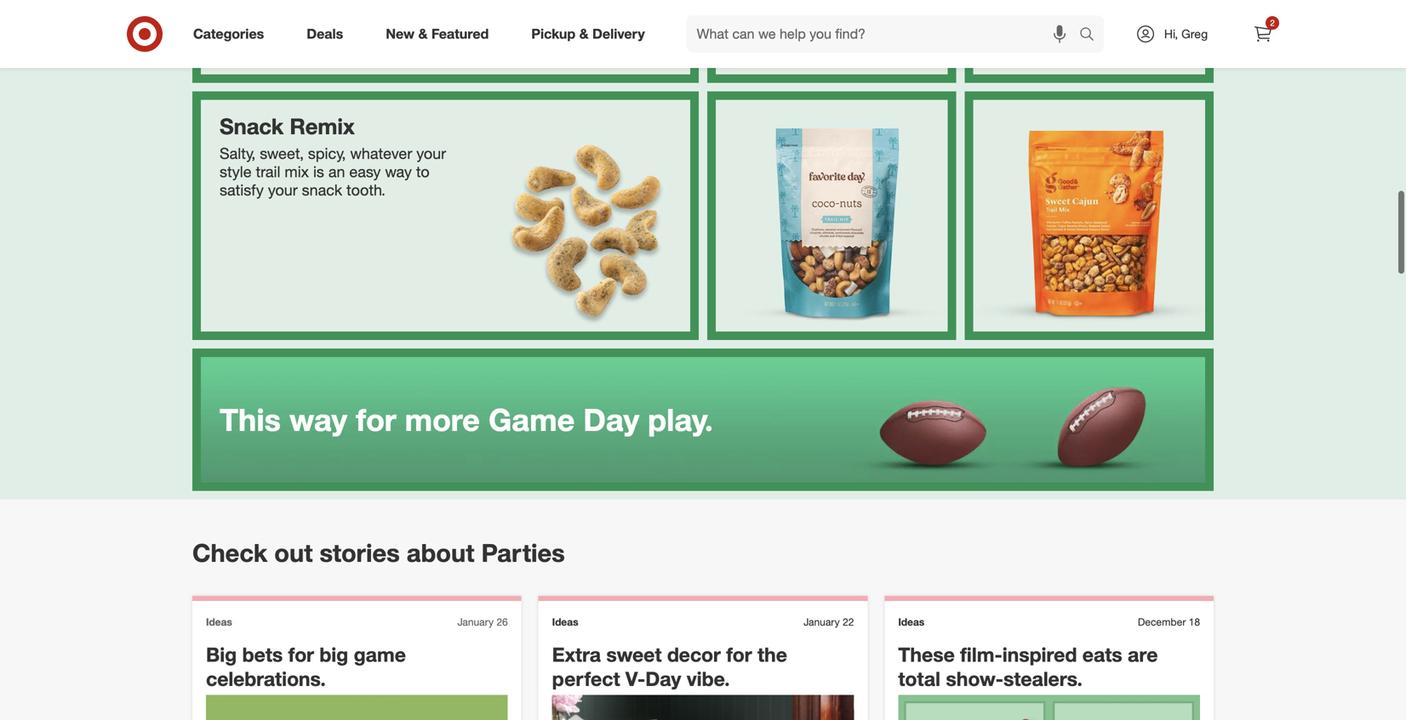 Task type: describe. For each thing, give the bounding box(es) containing it.
stealers.
[[1004, 668, 1083, 692]]

snack
[[302, 181, 342, 199]]

vibe.
[[687, 668, 730, 692]]

december
[[1138, 616, 1186, 629]]

parties
[[481, 538, 565, 569]]

inspired
[[1002, 643, 1077, 667]]

these film-inspired eats are total show-stealers. image
[[898, 696, 1200, 721]]

search button
[[1072, 15, 1113, 56]]

these film-inspired eats are total show-stealers.
[[898, 643, 1158, 692]]

hi,
[[1164, 26, 1178, 41]]

the
[[758, 643, 787, 667]]

for inside extra sweet decor for the perfect v-day vibe.
[[726, 643, 752, 667]]

1 vertical spatial way
[[289, 402, 347, 439]]

play.
[[648, 402, 713, 439]]

2
[[1270, 17, 1275, 28]]

categories link
[[179, 15, 285, 53]]

1 horizontal spatial your
[[416, 144, 446, 162]]

remix
[[290, 113, 355, 140]]

What can we help you find? suggestions appear below search field
[[687, 15, 1084, 53]]

big
[[320, 643, 348, 667]]

deals link
[[292, 15, 365, 53]]

celebrations.
[[206, 668, 326, 692]]

january for the
[[804, 616, 840, 629]]

january 26
[[457, 616, 508, 629]]

pickup
[[531, 26, 576, 42]]

hi, greg
[[1164, 26, 1208, 41]]

greg
[[1182, 26, 1208, 41]]

18
[[1189, 616, 1200, 629]]

this way for more game day play.
[[220, 402, 713, 439]]

ideas for extra sweet decor for the perfect v-day vibe.
[[552, 616, 578, 629]]

whatever
[[350, 144, 412, 162]]

categories
[[193, 26, 264, 42]]

26
[[497, 616, 508, 629]]

out
[[274, 538, 313, 569]]

delivery
[[592, 26, 645, 42]]

these
[[898, 643, 955, 667]]

ideas for these film-inspired eats are total show-stealers.
[[898, 616, 925, 629]]

big
[[206, 643, 237, 667]]

snack
[[220, 113, 284, 140]]

stories
[[320, 538, 400, 569]]

this
[[220, 402, 281, 439]]

snack remix salty, sweet, spicy, whatever your style trail mix is an easy way to satisfy your snack tooth.
[[220, 113, 450, 199]]

featured
[[431, 26, 489, 42]]

0 vertical spatial day
[[583, 402, 639, 439]]



Task type: locate. For each thing, give the bounding box(es) containing it.
day down sweet
[[645, 668, 681, 692]]

way
[[385, 163, 412, 181], [289, 402, 347, 439]]

0 horizontal spatial ideas
[[206, 616, 232, 629]]

1 horizontal spatial for
[[356, 402, 396, 439]]

satisfy
[[220, 181, 264, 199]]

tooth.
[[346, 181, 386, 199]]

january 22
[[804, 616, 854, 629]]

extra sweet decor for the perfect v-day vibe.
[[552, 643, 787, 692]]

for for way
[[356, 402, 396, 439]]

bets
[[242, 643, 283, 667]]

day inside extra sweet decor for the perfect v-day vibe.
[[645, 668, 681, 692]]

search
[[1072, 27, 1113, 44]]

for inside big bets for big game celebrations.
[[288, 643, 314, 667]]

ideas up extra
[[552, 616, 578, 629]]

1 & from the left
[[418, 26, 428, 42]]

your down mix
[[268, 181, 298, 199]]

deals
[[307, 26, 343, 42]]

salty,
[[220, 144, 256, 162]]

check
[[192, 538, 267, 569]]

decor
[[667, 643, 721, 667]]

for left 'the'
[[726, 643, 752, 667]]

december 18
[[1138, 616, 1200, 629]]

are
[[1128, 643, 1158, 667]]

& for pickup
[[579, 26, 589, 42]]

1 horizontal spatial day
[[645, 668, 681, 692]]

0 horizontal spatial your
[[268, 181, 298, 199]]

trail
[[256, 163, 280, 181]]

2 january from the left
[[804, 616, 840, 629]]

sweet
[[606, 643, 662, 667]]

new & featured
[[386, 26, 489, 42]]

new & featured link
[[371, 15, 510, 53]]

for left more
[[356, 402, 396, 439]]

pickup & delivery
[[531, 26, 645, 42]]

0 horizontal spatial for
[[288, 643, 314, 667]]

2 ideas from the left
[[552, 616, 578, 629]]

0 vertical spatial way
[[385, 163, 412, 181]]

way right this
[[289, 402, 347, 439]]

2 link
[[1244, 15, 1282, 53]]

ideas for big bets for big game celebrations.
[[206, 616, 232, 629]]

january left 22
[[804, 616, 840, 629]]

pickup & delivery link
[[517, 15, 666, 53]]

january
[[457, 616, 494, 629], [804, 616, 840, 629]]

ideas up these
[[898, 616, 925, 629]]

new
[[386, 26, 415, 42]]

show-
[[946, 668, 1004, 692]]

about
[[407, 538, 474, 569]]

game
[[354, 643, 406, 667]]

perfect
[[552, 668, 620, 692]]

for for bets
[[288, 643, 314, 667]]

1 vertical spatial day
[[645, 668, 681, 692]]

2 horizontal spatial for
[[726, 643, 752, 667]]

0 horizontal spatial &
[[418, 26, 428, 42]]

eats
[[1083, 643, 1122, 667]]

game
[[489, 402, 575, 439]]

film-
[[960, 643, 1002, 667]]

ideas
[[206, 616, 232, 629], [552, 616, 578, 629], [898, 616, 925, 629]]

check out stories about parties
[[192, 538, 565, 569]]

extra sweet decor for the perfect v-day vibe. image
[[552, 696, 854, 721]]

1 horizontal spatial ideas
[[552, 616, 578, 629]]

1 vertical spatial your
[[268, 181, 298, 199]]

sweet,
[[260, 144, 304, 162]]

2 horizontal spatial ideas
[[898, 616, 925, 629]]

january for game
[[457, 616, 494, 629]]

0 horizontal spatial way
[[289, 402, 347, 439]]

v-
[[626, 668, 645, 692]]

1 ideas from the left
[[206, 616, 232, 629]]

way left to
[[385, 163, 412, 181]]

0 horizontal spatial day
[[583, 402, 639, 439]]

& right pickup
[[579, 26, 589, 42]]

22
[[843, 616, 854, 629]]

your up to
[[416, 144, 446, 162]]

0 horizontal spatial january
[[457, 616, 494, 629]]

day
[[583, 402, 639, 439], [645, 668, 681, 692]]

easy
[[349, 163, 381, 181]]

way inside snack remix salty, sweet, spicy, whatever your style trail mix is an easy way to satisfy your snack tooth.
[[385, 163, 412, 181]]

3 ideas from the left
[[898, 616, 925, 629]]

an
[[328, 163, 345, 181]]

0 vertical spatial your
[[416, 144, 446, 162]]

ideas up big
[[206, 616, 232, 629]]

1 january from the left
[[457, 616, 494, 629]]

extra
[[552, 643, 601, 667]]

1 horizontal spatial way
[[385, 163, 412, 181]]

your
[[416, 144, 446, 162], [268, 181, 298, 199]]

day left the play.
[[583, 402, 639, 439]]

mix
[[285, 163, 309, 181]]

for left big
[[288, 643, 314, 667]]

to
[[416, 163, 430, 181]]

more
[[405, 402, 480, 439]]

1 horizontal spatial &
[[579, 26, 589, 42]]

2 & from the left
[[579, 26, 589, 42]]

spicy,
[[308, 144, 346, 162]]

is
[[313, 163, 324, 181]]

big bets for big game celebrations.
[[206, 643, 406, 692]]

1 horizontal spatial january
[[804, 616, 840, 629]]

& right new
[[418, 26, 428, 42]]

style
[[220, 163, 252, 181]]

& for new
[[418, 26, 428, 42]]

big bets for big game celebrations. image
[[206, 696, 508, 721]]

&
[[418, 26, 428, 42], [579, 26, 589, 42]]

for
[[356, 402, 396, 439], [288, 643, 314, 667], [726, 643, 752, 667]]

total
[[898, 668, 941, 692]]

january left 26
[[457, 616, 494, 629]]



Task type: vqa. For each thing, say whether or not it's contained in the screenshot.


